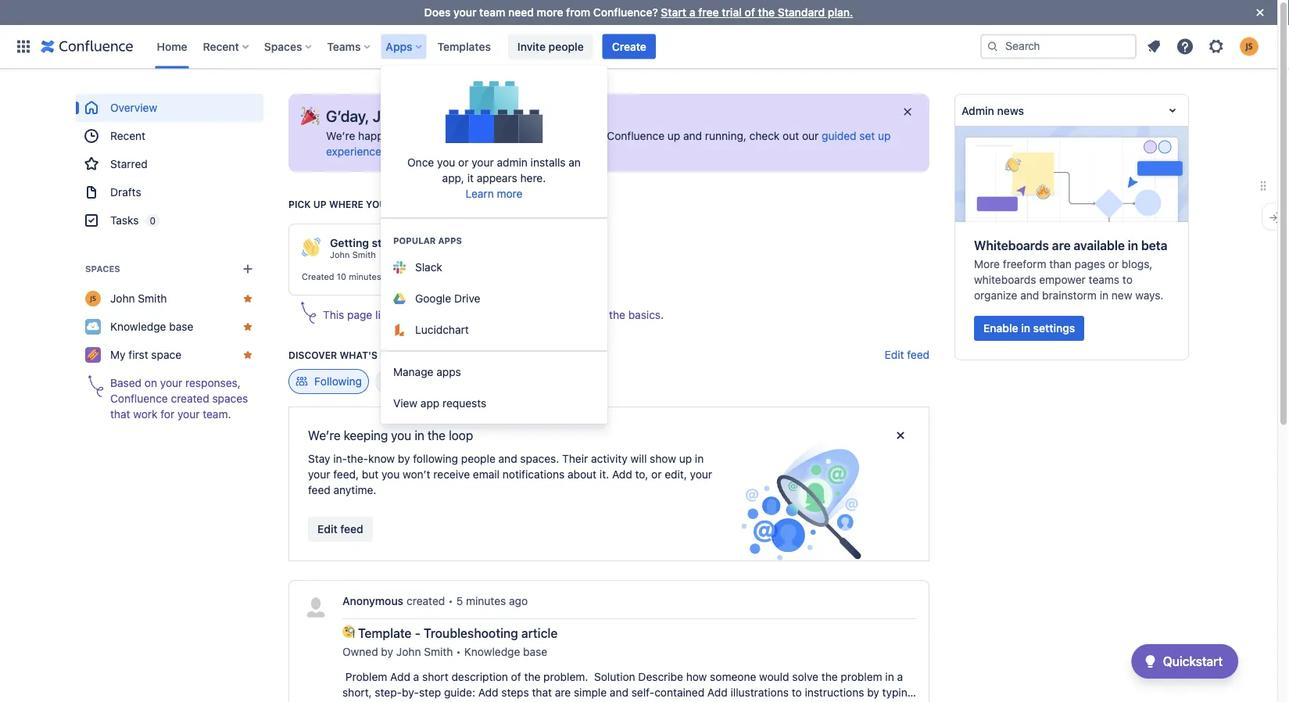 Task type: describe. For each thing, give the bounding box(es) containing it.
home link
[[152, 34, 192, 59]]

new
[[1112, 289, 1133, 302]]

spaces
[[212, 392, 248, 405]]

manage apps link
[[381, 357, 608, 388]]

0 horizontal spatial john smith link
[[76, 285, 264, 313]]

apps for manage apps
[[437, 366, 461, 379]]

0 horizontal spatial will
[[540, 309, 556, 321]]

for
[[161, 408, 175, 421]]

0 vertical spatial of
[[745, 6, 756, 19]]

like inside problem add a short description of the problem.  solution describe how someone would solve the problem in a short, step-by-step guide: add steps that are simple and self-contained add illustrations to instructions by typing /image stick to 3-5 steps per task to avoid overloading readers highlight important information in a panel like th
[[874, 702, 891, 702]]

but
[[362, 468, 379, 481]]

a up 'typing' on the bottom right of the page
[[898, 671, 904, 684]]

guided set up experience
[[326, 129, 891, 158]]

starred
[[110, 158, 148, 171]]

overview
[[110, 101, 157, 114]]

0 vertical spatial ago
[[384, 272, 399, 282]]

:wave: image
[[302, 238, 321, 257]]

0 horizontal spatial by
[[381, 646, 394, 659]]

0 horizontal spatial show
[[559, 309, 585, 321]]

what's
[[340, 350, 378, 361]]

0 vertical spatial more
[[537, 6, 564, 19]]

template
[[358, 626, 412, 641]]

lives
[[375, 309, 398, 321]]

by inside stay in-the-know by following people and spaces. their activity will show up in your feed, but you won't receive email notifications about it. add to, or edit, your feed anytime.
[[398, 452, 410, 465]]

the up instructions
[[822, 671, 838, 684]]

requests
[[443, 397, 487, 410]]

3-
[[421, 702, 432, 702]]

home
[[157, 40, 187, 53]]

lucidchart link
[[381, 314, 608, 346]]

discover
[[289, 350, 337, 361]]

add up important
[[708, 686, 728, 699]]

your right on
[[160, 377, 182, 390]]

tasks
[[110, 214, 139, 227]]

or inside stay in-the-know by following people and spaces. their activity will show up in your feed, but you won't receive email notifications about it. add to, or edit, your feed anytime.
[[652, 468, 662, 481]]

overloading
[[559, 702, 618, 702]]

0 vertical spatial 5
[[457, 595, 463, 608]]

it
[[468, 172, 474, 185]]

happening
[[380, 350, 436, 361]]

whiteboards
[[975, 273, 1037, 286]]

activity
[[591, 452, 628, 465]]

0 vertical spatial we're
[[415, 106, 456, 125]]

to,
[[636, 468, 649, 481]]

to right here
[[495, 106, 509, 125]]

and inside problem add a short description of the problem.  solution describe how someone would solve the problem in a short, step-by-step guide: add steps that are simple and self-contained add illustrations to instructions by typing /image stick to 3-5 steps per task to avoid overloading readers highlight important information in a panel like th
[[610, 686, 629, 699]]

confluence?
[[594, 6, 658, 19]]

edit for the bottommost edit feed button
[[318, 523, 338, 536]]

highlight
[[663, 702, 708, 702]]

describe
[[639, 671, 684, 684]]

banner containing home
[[0, 25, 1278, 69]]

lucidchartapp logo image
[[393, 324, 406, 336]]

left
[[389, 199, 412, 210]]

beta
[[1142, 238, 1168, 253]]

manage apps
[[393, 366, 461, 379]]

recent button
[[198, 34, 255, 59]]

0 vertical spatial knowledge
[[110, 320, 166, 333]]

:face_with_monocle: image
[[343, 626, 355, 638]]

the up following
[[428, 428, 446, 443]]

avoid
[[530, 702, 557, 702]]

feed,
[[333, 468, 359, 481]]

0 vertical spatial john smith link
[[330, 250, 376, 260]]

know
[[368, 452, 395, 465]]

up left running,
[[668, 129, 681, 142]]

pick up where you left off
[[289, 199, 433, 210]]

Search field
[[981, 34, 1137, 59]]

simple
[[574, 686, 607, 699]]

0 vertical spatial confluence
[[607, 129, 665, 142]]

edit feed for the bottommost edit feed button
[[318, 523, 364, 536]]

popular apps
[[393, 236, 462, 246]]

page
[[347, 309, 373, 321]]

1 horizontal spatial •
[[456, 646, 461, 659]]

a up by-
[[414, 671, 419, 684]]

notification icon image
[[1145, 37, 1164, 56]]

to right task
[[517, 702, 527, 702]]

information
[[763, 702, 820, 702]]

1 horizontal spatial close image
[[1252, 3, 1270, 22]]

whiteboards are available in beta more freeform than pages or blogs, whiteboards empower teams to organize and brainstorm in new ways.
[[975, 238, 1168, 302]]

where
[[329, 199, 364, 210]]

would
[[760, 671, 790, 684]]

templates link
[[433, 34, 496, 59]]

by inside problem add a short description of the problem.  solution describe how someone would solve the problem in a short, step-by-step guide: add steps that are simple and self-contained add illustrations to instructions by typing /image stick to 3-5 steps per task to avoid overloading readers highlight important information in a panel like th
[[868, 686, 880, 699]]

0 horizontal spatial like
[[495, 129, 512, 142]]

spaces inside popup button
[[264, 40, 302, 53]]

the up the avoid
[[524, 671, 541, 684]]

admin
[[497, 156, 528, 169]]

check
[[750, 129, 780, 142]]

edit for the rightmost edit feed button
[[885, 348, 905, 361]]

1 vertical spatial edit feed button
[[308, 517, 373, 542]]

teams
[[1089, 273, 1120, 286]]

we're for keeping
[[308, 428, 341, 443]]

learn more link
[[466, 187, 523, 200]]

guided
[[822, 129, 857, 142]]

invite people button
[[508, 34, 593, 59]]

0 horizontal spatial spaces
[[85, 264, 120, 274]]

0 vertical spatial here.
[[427, 129, 452, 142]]

1 horizontal spatial knowledge base link
[[464, 645, 548, 660]]

admin news button
[[956, 95, 1189, 126]]

add up per
[[479, 686, 499, 699]]

a down instructions
[[835, 702, 841, 702]]

:face_with_monocle: image
[[343, 626, 355, 638]]

welcome banner image
[[301, 106, 320, 125]]

.
[[382, 145, 385, 158]]

0 horizontal spatial john
[[110, 292, 135, 305]]

and inside whiteboards are available in beta more freeform than pages or blogs, whiteboards empower teams to organize and brainstorm in new ways.
[[1021, 289, 1040, 302]]

1 vertical spatial created
[[407, 595, 445, 608]]

if
[[455, 129, 462, 142]]

or inside 'once you or your admin installs an app, it appears here. learn more'
[[458, 156, 469, 169]]

this
[[323, 309, 344, 321]]

1 vertical spatial minutes
[[466, 595, 506, 608]]

stay in-the-know by following people and spaces. their activity will show up in your feed, but you won't receive email notifications about it. add to, or edit, your feed anytime.
[[308, 452, 713, 497]]

1 vertical spatial more
[[515, 129, 541, 142]]

will inside stay in-the-know by following people and spaces. their activity will show up in your feed, but you won't receive email notifications about it. add to, or edit, your feed anytime.
[[631, 452, 647, 465]]

created inside the based on your responses, confluence created spaces that work for your team.
[[171, 392, 209, 405]]

help icon image
[[1176, 37, 1195, 56]]

0 horizontal spatial minutes
[[349, 272, 381, 282]]

this page lives in your personal space and will show you the basics.
[[323, 309, 664, 321]]

people inside button
[[549, 40, 584, 53]]

your down google
[[413, 309, 435, 321]]

google
[[415, 292, 451, 305]]

about
[[568, 468, 597, 481]]

slackforatlassianapp logo image
[[393, 261, 406, 274]]

1 vertical spatial smith
[[138, 292, 167, 305]]

up inside stay in-the-know by following people and spaces. their activity will show up in your feed, but you won't receive email notifications about it. add to, or edit, your feed anytime.
[[680, 452, 692, 465]]

news
[[998, 104, 1025, 117]]

the left the basics. on the top
[[609, 309, 626, 321]]

1 horizontal spatial base
[[523, 646, 548, 659]]

create
[[612, 40, 647, 53]]

per
[[473, 702, 489, 702]]

0 vertical spatial base
[[169, 320, 193, 333]]

0 horizontal spatial knowledge base link
[[76, 313, 264, 341]]

-
[[415, 626, 421, 641]]

troubleshooting
[[424, 626, 519, 641]]

whiteboards
[[975, 238, 1050, 253]]

instructions
[[805, 686, 865, 699]]

in inside getting started in confluence john smith
[[413, 237, 422, 250]]

template - troubleshooting article
[[358, 626, 558, 641]]

manage
[[393, 366, 434, 379]]

your right the edit,
[[690, 468, 713, 481]]

your inside 'once you or your admin installs an app, it appears here. learn more'
[[472, 156, 494, 169]]

people inside stay in-the-know by following people and spaces. their activity will show up in your feed, but you won't receive email notifications about it. add to, or edit, your feed anytime.
[[461, 452, 496, 465]]

pick
[[289, 199, 311, 210]]

2 horizontal spatial john
[[396, 646, 421, 659]]

step-
[[375, 686, 402, 699]]

apps button
[[381, 34, 428, 59]]

show inside stay in-the-know by following people and spaces. their activity will show up in your feed, but you won't receive email notifications about it. add to, or edit, your feed anytime.
[[650, 452, 677, 465]]

problem.
[[544, 671, 589, 684]]

out
[[783, 129, 800, 142]]

set
[[860, 129, 876, 142]]

experience
[[326, 145, 382, 158]]

quickstart
[[1164, 654, 1223, 669]]

0 horizontal spatial •
[[448, 595, 453, 608]]

check image
[[1142, 652, 1160, 671]]

1 horizontal spatial steps
[[502, 686, 529, 699]]

edit,
[[665, 468, 687, 481]]

template - troubleshooting article link
[[358, 626, 561, 641]]

global element
[[9, 25, 981, 68]]

google drive
[[415, 292, 481, 305]]

anytime.
[[334, 484, 377, 497]]

your profile and preferences image
[[1241, 37, 1259, 56]]

standard
[[778, 6, 825, 19]]

responses,
[[185, 377, 241, 390]]

you inside 'once you or your admin installs an app, it appears here. learn more'
[[437, 156, 456, 169]]



Task type: locate. For each thing, give the bounding box(es) containing it.
2 vertical spatial we're
[[308, 428, 341, 443]]

that left work
[[110, 408, 130, 421]]

john smith link
[[330, 250, 376, 260], [76, 285, 264, 313], [396, 645, 453, 660]]

1 vertical spatial or
[[1109, 258, 1119, 271]]

more down 'help!'
[[515, 129, 541, 142]]

up inside the guided set up experience
[[879, 129, 891, 142]]

smith inside getting started in confluence john smith
[[353, 250, 376, 260]]

or right to,
[[652, 468, 662, 481]]

help
[[544, 129, 566, 142]]

apps up view app requests
[[437, 366, 461, 379]]

1 horizontal spatial are
[[1053, 238, 1071, 253]]

people right invite
[[549, 40, 584, 53]]

here. down installs
[[521, 172, 546, 185]]

apps up slack
[[438, 236, 462, 246]]

readers
[[621, 702, 660, 702]]

ago up googledriveapp logo
[[384, 272, 399, 282]]

following
[[314, 375, 362, 388]]

teams
[[327, 40, 361, 53]]

up right the pick
[[313, 199, 327, 210]]

does your team need more from confluence? start a free trial of the standard plan.
[[424, 6, 854, 19]]

group containing overview
[[76, 94, 264, 235]]

1 horizontal spatial by
[[398, 452, 410, 465]]

your right the "for"
[[178, 408, 200, 421]]

once you or your admin installs an app, it appears here. learn more
[[408, 156, 581, 200]]

than
[[1050, 258, 1072, 271]]

knowledge base link up description
[[464, 645, 548, 660]]

enable in settings link
[[975, 316, 1085, 341]]

2 horizontal spatial by
[[868, 686, 880, 699]]

search image
[[987, 40, 1000, 53]]

your down stay
[[308, 468, 330, 481]]

base up my first space link at the left of page
[[169, 320, 193, 333]]

0 horizontal spatial confluence
[[110, 392, 168, 405]]

2 vertical spatial john smith link
[[396, 645, 453, 660]]

and inside stay in-the-know by following people and spaces. their activity will show up in your feed, but you won't receive email notifications about it. add to, or edit, your feed anytime.
[[499, 452, 518, 465]]

you down the know
[[382, 468, 400, 481]]

1 vertical spatial 5
[[432, 702, 439, 702]]

smith down getting
[[353, 250, 376, 260]]

john down getting
[[330, 250, 350, 260]]

typing
[[883, 686, 914, 699]]

1 unstar this space image from the top
[[242, 293, 254, 305]]

that inside the based on your responses, confluence created spaces that work for your team.
[[110, 408, 130, 421]]

up
[[668, 129, 681, 142], [879, 129, 891, 142], [313, 199, 327, 210], [680, 452, 692, 465]]

stick
[[379, 702, 405, 702]]

john smith link down -
[[396, 645, 453, 660]]

will
[[540, 309, 556, 321], [631, 452, 647, 465]]

popular for popular apps
[[393, 236, 436, 246]]

will up to,
[[631, 452, 647, 465]]

started
[[372, 237, 410, 250]]

• down the template - troubleshooting article
[[456, 646, 461, 659]]

that inside problem add a short description of the problem.  solution describe how someone would solve the problem in a short, step-by-step guide: add steps that are simple and self-contained add illustrations to instructions by typing /image stick to 3-5 steps per task to avoid overloading readers highlight important information in a panel like th
[[532, 686, 552, 699]]

1 vertical spatial close image
[[902, 106, 914, 118]]

base down article
[[523, 646, 548, 659]]

5 down step
[[432, 702, 439, 702]]

0 horizontal spatial created
[[171, 392, 209, 405]]

of inside problem add a short description of the problem.  solution describe how someone would solve the problem in a short, step-by-step guide: add steps that are simple and self-contained add illustrations to instructions by typing /image stick to 3-5 steps per task to avoid overloading readers highlight important information in a panel like th
[[511, 671, 522, 684]]

close image
[[1252, 3, 1270, 22], [902, 106, 914, 118]]

self-
[[632, 686, 655, 699]]

1 horizontal spatial ago
[[509, 595, 528, 608]]

1 vertical spatial apps
[[437, 366, 461, 379]]

0 vertical spatial edit
[[885, 348, 905, 361]]

by up panel at the right bottom of page
[[868, 686, 880, 699]]

here
[[460, 106, 491, 125]]

group containing manage apps
[[381, 350, 608, 424]]

more left from
[[537, 6, 564, 19]]

1 vertical spatial of
[[511, 671, 522, 684]]

we're up stay
[[308, 428, 341, 443]]

0 vertical spatial john
[[330, 250, 350, 260]]

0 horizontal spatial steps
[[442, 702, 470, 702]]

banner
[[0, 25, 1278, 69]]

1 horizontal spatial recent
[[203, 40, 239, 53]]

apps
[[386, 40, 413, 53]]

you up the know
[[391, 428, 412, 443]]

quickstart button
[[1132, 645, 1239, 679]]

smith up short
[[424, 646, 453, 659]]

unstar this space image up unstar this space image
[[242, 293, 254, 305]]

up up the edit,
[[680, 452, 692, 465]]

2 vertical spatial by
[[868, 686, 880, 699]]

space right personal
[[485, 309, 515, 321]]

starred link
[[76, 150, 264, 178]]

installs
[[531, 156, 566, 169]]

people
[[549, 40, 584, 53], [461, 452, 496, 465]]

ago up article
[[509, 595, 528, 608]]

0 horizontal spatial knowledge
[[110, 320, 166, 333]]

0 vertical spatial created
[[171, 392, 209, 405]]

10
[[337, 272, 347, 282]]

start
[[661, 6, 687, 19]]

1 vertical spatial base
[[523, 646, 548, 659]]

overview link
[[76, 94, 264, 122]]

feed inside stay in-the-know by following people and spaces. their activity will show up in your feed, but you won't receive email notifications about it. add to, or edit, your feed anytime.
[[308, 484, 331, 497]]

solve
[[793, 671, 819, 684]]

stay
[[308, 452, 330, 465]]

steps
[[502, 686, 529, 699], [442, 702, 470, 702]]

0 horizontal spatial or
[[458, 156, 469, 169]]

to up "information"
[[792, 686, 802, 699]]

5 up the template - troubleshooting article link
[[457, 595, 463, 608]]

confluence up slack
[[425, 237, 485, 250]]

0 vertical spatial popular
[[393, 236, 436, 246]]

0 horizontal spatial edit feed
[[318, 523, 364, 536]]

popular up slack
[[393, 236, 436, 246]]

john up knowledge base
[[110, 292, 135, 305]]

view
[[393, 397, 418, 410]]

we're
[[415, 106, 456, 125], [326, 129, 355, 142], [308, 428, 341, 443]]

we're keeping you in the loop
[[308, 428, 473, 443]]

won't
[[403, 468, 431, 481]]

are inside whiteboards are available in beta more freeform than pages or blogs, whiteboards empower teams to organize and brainstorm in new ways.
[[1053, 238, 1071, 253]]

confluence up work
[[110, 392, 168, 405]]

1 vertical spatial unstar this space image
[[242, 349, 254, 361]]

edit feed
[[885, 348, 930, 361], [318, 523, 364, 536]]

1 horizontal spatial spaces
[[264, 40, 302, 53]]

and down whiteboards
[[1021, 289, 1040, 302]]

recent right home
[[203, 40, 239, 53]]

to inside whiteboards are available in beta more freeform than pages or blogs, whiteboards empower teams to organize and brainstorm in new ways.
[[1123, 273, 1133, 286]]

here. inside 'once you or your admin installs an app, it appears here. learn more'
[[521, 172, 546, 185]]

confluence inside getting started in confluence john smith
[[425, 237, 485, 250]]

created up the "for"
[[171, 392, 209, 405]]

like down 'typing' on the bottom right of the page
[[874, 702, 891, 702]]

unstar this space image inside my first space link
[[242, 349, 254, 361]]

feed
[[908, 348, 930, 361], [308, 484, 331, 497], [341, 523, 364, 536]]

recent inside recent link
[[110, 129, 146, 142]]

1 horizontal spatial john smith link
[[330, 250, 376, 260]]

0 horizontal spatial here.
[[427, 129, 452, 142]]

you left "left"
[[366, 199, 387, 210]]

team.
[[203, 408, 231, 421]]

1 vertical spatial like
[[874, 702, 891, 702]]

1 horizontal spatial people
[[549, 40, 584, 53]]

does
[[424, 6, 451, 19]]

1 vertical spatial by
[[381, 646, 394, 659]]

0 vertical spatial by
[[398, 452, 410, 465]]

group containing slack
[[381, 217, 608, 350]]

based on your responses, confluence created spaces that work for your team.
[[110, 377, 248, 421]]

unstar this space image
[[242, 321, 254, 333]]

like
[[495, 129, 512, 142], [874, 702, 891, 702]]

confluence right getting
[[607, 129, 665, 142]]

0 horizontal spatial space
[[151, 348, 182, 361]]

we're up the if at the left of page
[[415, 106, 456, 125]]

you up app, on the top left
[[437, 156, 456, 169]]

2 vertical spatial confluence
[[110, 392, 168, 405]]

1 vertical spatial confluence
[[425, 237, 485, 250]]

space right first
[[151, 348, 182, 361]]

0 horizontal spatial close image
[[902, 106, 914, 118]]

:wave: image
[[302, 238, 321, 257]]

task
[[492, 702, 514, 702]]

getting started in confluence john smith
[[330, 237, 485, 260]]

g'day, john. we're here to help!
[[326, 106, 547, 125]]

john inside getting started in confluence john smith
[[330, 250, 350, 260]]

that up the avoid
[[532, 686, 552, 699]]

to down by-
[[408, 702, 418, 702]]

•
[[448, 595, 453, 608], [456, 646, 461, 659]]

0 vertical spatial spaces
[[264, 40, 302, 53]]

1 horizontal spatial knowledge
[[464, 646, 520, 659]]

apps for popular apps
[[438, 236, 462, 246]]

1 horizontal spatial confluence
[[425, 237, 485, 250]]

app,
[[442, 172, 465, 185]]

or up the teams
[[1109, 258, 1119, 271]]

john smith link up created 10 minutes ago at the top left
[[330, 250, 376, 260]]

0 horizontal spatial are
[[555, 686, 571, 699]]

following
[[413, 452, 458, 465]]

0 vertical spatial edit feed button
[[885, 347, 930, 363]]

appswitcher icon image
[[14, 37, 33, 56]]

5 inside problem add a short description of the problem.  solution describe how someone would solve the problem in a short, step-by-step guide: add steps that are simple and self-contained add illustrations to instructions by typing /image stick to 3-5 steps per task to avoid overloading readers highlight important information in a panel like th
[[432, 702, 439, 702]]

2 vertical spatial john
[[396, 646, 421, 659]]

1 horizontal spatial feed
[[341, 523, 364, 536]]

0 vertical spatial •
[[448, 595, 453, 608]]

of up task
[[511, 671, 522, 684]]

confluence inside the based on your responses, confluence created spaces that work for your team.
[[110, 392, 168, 405]]

to up new
[[1123, 273, 1133, 286]]

popular inside popular button
[[401, 375, 440, 388]]

1 horizontal spatial here.
[[521, 172, 546, 185]]

start a free trial of the standard plan. link
[[661, 6, 854, 19]]

enable in settings
[[984, 322, 1076, 335]]

popular up app
[[401, 375, 440, 388]]

0 horizontal spatial of
[[511, 671, 522, 684]]

knowledge base link up my first space at the left of page
[[76, 313, 264, 341]]

lucidchart
[[415, 323, 469, 336]]

anonymous image
[[303, 595, 329, 620]]

popular
[[393, 236, 436, 246], [401, 375, 440, 388]]

1 horizontal spatial edit feed button
[[885, 347, 930, 363]]

minutes right 10
[[349, 272, 381, 282]]

1 horizontal spatial that
[[532, 686, 552, 699]]

1 vertical spatial knowledge
[[464, 646, 520, 659]]

0 horizontal spatial people
[[461, 452, 496, 465]]

knowledge up description
[[464, 646, 520, 659]]

0 vertical spatial smith
[[353, 250, 376, 260]]

recent up starred
[[110, 129, 146, 142]]

steps up task
[[502, 686, 529, 699]]

add up by-
[[390, 671, 411, 684]]

in inside stay in-the-know by following people and spaces. their activity will show up in your feed, but you won't receive email notifications about it. add to, or edit, your feed anytime.
[[695, 452, 704, 465]]

1 horizontal spatial created
[[407, 595, 445, 608]]

minutes up troubleshooting
[[466, 595, 506, 608]]

or up it on the left top
[[458, 156, 469, 169]]

1 horizontal spatial minutes
[[466, 595, 506, 608]]

view app requests
[[393, 397, 487, 410]]

1 vertical spatial here.
[[521, 172, 546, 185]]

1 horizontal spatial smith
[[353, 250, 376, 260]]

short
[[422, 671, 449, 684]]

description
[[452, 671, 508, 684]]

you're
[[392, 129, 424, 142]]

• up the template - troubleshooting article
[[448, 595, 453, 608]]

in-
[[333, 452, 347, 465]]

0 horizontal spatial recent
[[110, 129, 146, 142]]

2 horizontal spatial john smith link
[[396, 645, 453, 660]]

my first space
[[110, 348, 182, 361]]

0 vertical spatial like
[[495, 129, 512, 142]]

and left running,
[[684, 129, 703, 142]]

need
[[508, 6, 534, 19]]

invite people
[[518, 40, 584, 53]]

edit feed inside button
[[318, 523, 364, 536]]

2 vertical spatial or
[[652, 468, 662, 481]]

like right you'd on the left top of the page
[[495, 129, 512, 142]]

unstar this space image for john smith
[[242, 293, 254, 305]]

2 horizontal spatial smith
[[424, 646, 453, 659]]

anonymous created • 5 minutes ago
[[343, 595, 528, 608]]

1 horizontal spatial edit
[[885, 348, 905, 361]]

created 10 minutes ago
[[302, 272, 399, 282]]

john down -
[[396, 646, 421, 659]]

1 vertical spatial •
[[456, 646, 461, 659]]

1 vertical spatial will
[[631, 452, 647, 465]]

and up email
[[499, 452, 518, 465]]

owned by john smith • knowledge base
[[343, 646, 548, 659]]

group
[[76, 94, 264, 235], [381, 217, 608, 350], [381, 350, 608, 424]]

0 vertical spatial are
[[1053, 238, 1071, 253]]

show
[[559, 309, 585, 321], [650, 452, 677, 465]]

teams button
[[323, 34, 377, 59]]

2 vertical spatial smith
[[424, 646, 453, 659]]

view app requests link
[[381, 388, 608, 419]]

1 horizontal spatial will
[[631, 452, 647, 465]]

you inside stay in-the-know by following people and spaces. their activity will show up in your feed, but you won't receive email notifications about it. add to, or edit, your feed anytime.
[[382, 468, 400, 481]]

1 vertical spatial feed
[[308, 484, 331, 497]]

my
[[110, 348, 126, 361]]

the right trial
[[758, 6, 775, 19]]

unstar this space image
[[242, 293, 254, 305], [242, 349, 254, 361]]

0 vertical spatial or
[[458, 156, 469, 169]]

1 vertical spatial popular
[[401, 375, 440, 388]]

and up readers
[[610, 686, 629, 699]]

problem add a short description of the problem.  solution describe how someone would solve the problem in a short, step-by-step guide: add steps that are simple and self-contained add illustrations to instructions by typing /image stick to 3-5 steps per task to avoid overloading readers highlight important information in a panel like th
[[343, 671, 914, 702]]

will down slack "button"
[[540, 309, 556, 321]]

create link
[[603, 34, 656, 59]]

1 vertical spatial steps
[[442, 702, 470, 702]]

we're for happy
[[326, 129, 355, 142]]

googledriveapp logo image
[[393, 294, 406, 304]]

based
[[110, 377, 142, 390]]

you left the basics. on the top
[[588, 309, 606, 321]]

0 horizontal spatial smith
[[138, 292, 167, 305]]

are down problem.
[[555, 686, 571, 699]]

close image up 'your profile and preferences' 'icon'
[[1252, 3, 1270, 22]]

more down appears
[[497, 187, 523, 200]]

people up email
[[461, 452, 496, 465]]

email
[[473, 468, 500, 481]]

an
[[569, 156, 581, 169]]

0 horizontal spatial feed
[[308, 484, 331, 497]]

0 vertical spatial space
[[485, 309, 515, 321]]

recent inside recent dropdown button
[[203, 40, 239, 53]]

are inside problem add a short description of the problem.  solution describe how someone would solve the problem in a short, step-by-step guide: add steps that are simple and self-contained add illustrations to instructions by typing /image stick to 3-5 steps per task to avoid overloading readers highlight important information in a panel like th
[[555, 686, 571, 699]]

admin
[[962, 104, 995, 117]]

create a space image
[[239, 260, 257, 278]]

steps down guide:
[[442, 702, 470, 702]]

slack
[[415, 261, 443, 274]]

first
[[129, 348, 148, 361]]

up right "set"
[[879, 129, 891, 142]]

and down slack "button"
[[518, 309, 537, 321]]

2 unstar this space image from the top
[[242, 349, 254, 361]]

feed for the rightmost edit feed button
[[908, 348, 930, 361]]

show up the edit,
[[650, 452, 677, 465]]

base
[[169, 320, 193, 333], [523, 646, 548, 659]]

more inside 'once you or your admin installs an app, it appears here. learn more'
[[497, 187, 523, 200]]

settings icon image
[[1208, 37, 1226, 56]]

feed for the bottommost edit feed button
[[341, 523, 364, 536]]

2 horizontal spatial confluence
[[607, 129, 665, 142]]

1 vertical spatial people
[[461, 452, 496, 465]]

by up won't
[[398, 452, 410, 465]]

add inside stay in-the-know by following people and spaces. their activity will show up in your feed, but you won't receive email notifications about it. add to, or edit, your feed anytime.
[[612, 468, 633, 481]]

close message box image
[[892, 426, 910, 445]]

created up -
[[407, 595, 445, 608]]

close image left admin
[[902, 106, 914, 118]]

here. left the if at the left of page
[[427, 129, 452, 142]]

0 vertical spatial feed
[[908, 348, 930, 361]]

0 vertical spatial apps
[[438, 236, 462, 246]]

0
[[150, 215, 156, 226]]

more
[[975, 258, 1000, 271]]

we're up experience
[[326, 129, 355, 142]]

1 horizontal spatial show
[[650, 452, 677, 465]]

popular for popular
[[401, 375, 440, 388]]

by-
[[402, 686, 419, 699]]

unstar this space image down unstar this space image
[[242, 349, 254, 361]]

you
[[437, 156, 456, 169], [366, 199, 387, 210], [588, 309, 606, 321], [391, 428, 412, 443], [382, 468, 400, 481]]

work
[[133, 408, 158, 421]]

spaces up john smith at the left top of the page
[[85, 264, 120, 274]]

1 vertical spatial space
[[151, 348, 182, 361]]

of right trial
[[745, 6, 756, 19]]

2 vertical spatial more
[[497, 187, 523, 200]]

unstar this space image for my first space
[[242, 349, 254, 361]]

your left team
[[454, 6, 477, 19]]

edit feed for the rightmost edit feed button
[[885, 348, 930, 361]]

running,
[[705, 129, 747, 142]]

1 horizontal spatial edit feed
[[885, 348, 930, 361]]

confluence image
[[41, 37, 133, 56], [41, 37, 133, 56]]

spaces right recent dropdown button
[[264, 40, 302, 53]]

a left free on the top right of page
[[690, 6, 696, 19]]

1 vertical spatial john smith link
[[76, 285, 264, 313]]

or inside whiteboards are available in beta more freeform than pages or blogs, whiteboards empower teams to organize and brainstorm in new ways.
[[1109, 258, 1119, 271]]

happy
[[358, 129, 389, 142]]

admin news
[[962, 104, 1025, 117]]



Task type: vqa. For each thing, say whether or not it's contained in the screenshot.
article
yes



